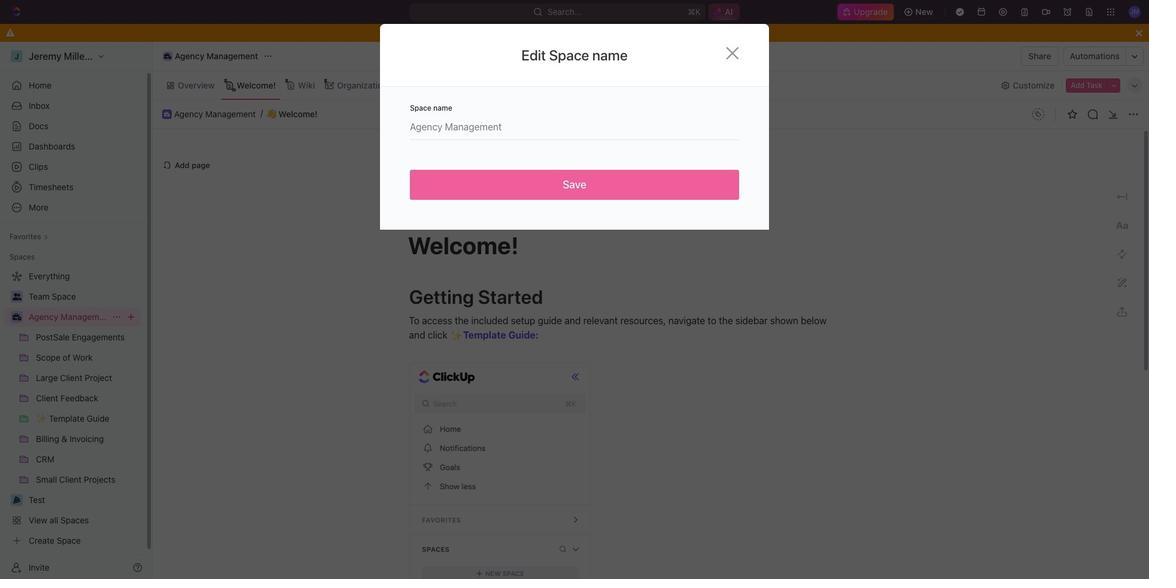 Task type: locate. For each thing, give the bounding box(es) containing it.
dialog
[[380, 24, 770, 230]]

Enter Space na﻿me text field
[[410, 112, 740, 140]]

tree inside sidebar navigation
[[5, 267, 141, 551]]

1 vertical spatial business time image
[[12, 314, 21, 321]]

business time image
[[164, 53, 171, 59], [12, 314, 21, 321]]

tree
[[5, 267, 141, 551]]

0 vertical spatial business time image
[[164, 53, 171, 59]]

0 horizontal spatial business time image
[[12, 314, 21, 321]]



Task type: describe. For each thing, give the bounding box(es) containing it.
business time image
[[164, 112, 170, 117]]

1 horizontal spatial business time image
[[164, 53, 171, 59]]

sidebar navigation
[[0, 42, 153, 580]]

business time image inside sidebar navigation
[[12, 314, 21, 321]]



Task type: vqa. For each thing, say whether or not it's contained in the screenshot.
500
no



